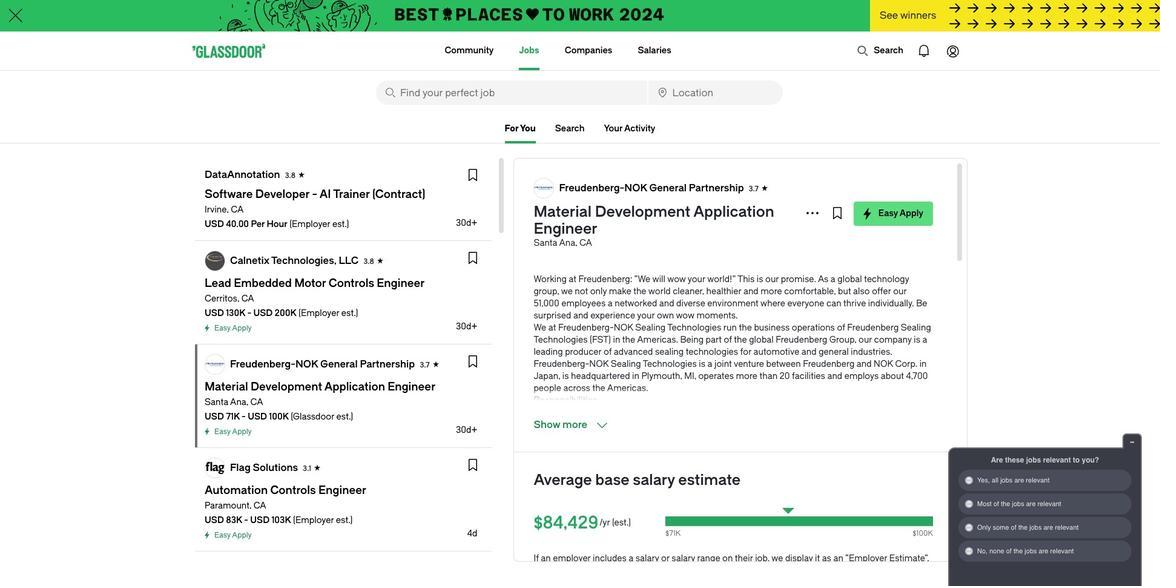 Task type: describe. For each thing, give the bounding box(es) containing it.
3.1
[[303, 464, 311, 473]]

a down range
[[717, 566, 721, 576]]

nok up development at the top of page
[[625, 182, 647, 194]]

it
[[815, 554, 820, 564]]

3.7 inside the jobs list element
[[420, 361, 430, 369]]

more down venture
[[736, 371, 758, 382]]

$100k
[[913, 529, 933, 538]]

sealing down be at bottom
[[901, 323, 931, 333]]

yes, all jobs are relevant
[[977, 477, 1050, 484]]

ca inside material development application engineer santa ana, ca
[[580, 238, 592, 248]]

environment
[[708, 299, 759, 309]]

of down run
[[724, 335, 732, 345]]

30d+ for llc
[[456, 322, 477, 332]]

no,
[[977, 547, 988, 555]]

none field search location
[[648, 81, 783, 105]]

jobs
[[519, 45, 539, 56]]

company
[[874, 335, 912, 345]]

is down technologies
[[699, 359, 706, 369]]

solutions
[[253, 462, 298, 474]]

our up where
[[766, 274, 779, 285]]

some
[[993, 524, 1009, 532]]

being
[[680, 335, 704, 345]]

nok up headquartered
[[589, 359, 609, 369]]

est.) inside santa ana, ca usd 71k - usd 100k (glassdoor est.)
[[336, 412, 353, 422]]

of right the most
[[994, 500, 999, 508]]

diverse
[[677, 299, 705, 309]]

these
[[1005, 456, 1024, 464]]

easy for calnetix technologies, llc
[[214, 324, 231, 332]]

freudenberg- inside the jobs list element
[[230, 359, 296, 370]]

- for flag
[[244, 515, 248, 526]]

the down "we
[[634, 286, 647, 297]]

display
[[785, 554, 813, 564]]

est.) for cerritos, ca usd 130k - usd 200k (employer est.)
[[341, 308, 358, 319]]

the right the most
[[1001, 500, 1010, 508]]

technology
[[864, 274, 909, 285]]

or
[[661, 554, 670, 564]]

ca for paramount, ca usd 83k - usd 103k (employer est.)
[[254, 501, 266, 511]]

jobs link
[[519, 31, 539, 70]]

usd 83k
[[205, 515, 242, 526]]

can
[[827, 299, 842, 309]]

irvine, ca usd 40.00 per hour (employer est.)
[[205, 205, 349, 230]]

nok inside the jobs list element
[[295, 359, 318, 370]]

(fst)
[[590, 335, 611, 345]]

the right 'none'
[[1014, 547, 1023, 555]]

if
[[811, 566, 816, 576]]

relevant down only some of the jobs are relevant
[[1050, 547, 1074, 555]]

flag solutions
[[230, 462, 298, 474]]

community link
[[445, 31, 494, 70]]

application
[[693, 203, 774, 220]]

of down (fst)
[[604, 347, 612, 357]]

30d+ for general
[[456, 425, 477, 435]]

"we
[[634, 274, 651, 285]]

1 horizontal spatial 3.7
[[749, 185, 759, 193]]

base
[[596, 472, 630, 489]]

4,700
[[906, 371, 928, 382]]

advanced
[[614, 347, 653, 357]]

/yr
[[600, 518, 610, 528]]

usd 103k
[[250, 515, 291, 526]]

salary right or
[[672, 554, 695, 564]]

2 an from the left
[[834, 554, 844, 564]]

networked
[[615, 299, 657, 309]]

as
[[818, 274, 829, 285]]

relevant down 'are these jobs relevant to you?'
[[1026, 477, 1050, 484]]

flag solutions logo image
[[205, 458, 225, 478]]

search button
[[851, 39, 910, 63]]

the up for
[[734, 335, 747, 345]]

our up industries.
[[859, 335, 872, 345]]

only
[[977, 524, 991, 532]]

no, none of the jobs are relevant
[[977, 547, 1074, 555]]

and down this
[[744, 286, 759, 297]]

where
[[761, 299, 785, 309]]

1 vertical spatial freudenberg
[[776, 335, 827, 345]]

technologies
[[686, 347, 738, 357]]

partnership inside the jobs list element
[[360, 359, 415, 370]]

your activity link
[[604, 122, 656, 136]]

0 vertical spatial your
[[688, 274, 706, 285]]

development
[[595, 203, 691, 220]]

companies link
[[565, 31, 613, 70]]

freudenberg-nok general partnership for freudenberg-nok general partnership logo inside the jobs list element
[[230, 359, 415, 370]]

estimate
[[678, 472, 741, 489]]

a up data, at the right of page
[[629, 554, 634, 564]]

world!"
[[707, 274, 736, 285]]

usd 71k
[[205, 412, 240, 422]]

3.8 for calnetix technologies, llc
[[363, 257, 374, 266]]

relevant up no, none of the jobs are relevant
[[1055, 524, 1079, 532]]

1 horizontal spatial "glassdoor
[[723, 566, 768, 576]]

data,
[[617, 566, 637, 576]]

are up only some of the jobs are relevant
[[1026, 500, 1036, 508]]

and down 'general'
[[827, 371, 843, 382]]

business
[[754, 323, 790, 333]]

relevant up only some of the jobs are relevant
[[1038, 500, 1062, 508]]

usd 130k
[[205, 308, 245, 319]]

you
[[520, 124, 536, 134]]

industries.
[[851, 347, 893, 357]]

are these jobs relevant to you?
[[991, 456, 1099, 464]]

freudenberg- up material
[[559, 182, 625, 194]]

show more
[[534, 419, 588, 431]]

1 horizontal spatial in
[[632, 371, 640, 382]]

our up the 'individually.'
[[893, 286, 907, 297]]

$71k
[[666, 529, 681, 538]]

about inside working at freudenberg: "we will wow your world!" this is our promise. as a global technology group, we not only make the world cleaner, healthier and more comfortable, but also offer our 51,000 employees a networked and diverse environment where everyone can thrive individually. be surprised and experience your own wow moments. we at freudenberg-nok sealing technologies run the business operations of freudenberg sealing technologies (fst) in the americas. being part of the global freudenberg group, our company is a leading producer of advanced sealing technologies for automotive and general industries. freudenberg-nok sealing technologies is a joint venture between freudenberg and nok corp. in japan, is headquartered in plymouth, mi, operates more than 20 facilities and employs about 4,700 people across the americas. responsibilities
[[881, 371, 904, 382]]

- inside santa ana, ca usd 71k - usd 100k (glassdoor est.)
[[242, 412, 246, 422]]

but
[[838, 286, 851, 297]]

hour
[[267, 219, 288, 230]]

general for freudenberg-nok general partnership logo inside the jobs list element
[[320, 359, 358, 370]]

producer
[[565, 347, 602, 357]]

a down technologies
[[708, 359, 712, 369]]

than
[[760, 371, 778, 382]]

run
[[724, 323, 737, 333]]

your activity
[[604, 124, 656, 134]]

usd 40.00
[[205, 219, 249, 230]]

- for calnetix
[[247, 308, 251, 319]]

calnetix technologies, llc
[[230, 255, 359, 266]]

1 vertical spatial global
[[749, 335, 774, 345]]

has
[[563, 566, 577, 576]]

apply for freudenberg-nok general partnership
[[232, 428, 252, 436]]

none
[[990, 547, 1005, 555]]

job,
[[755, 554, 770, 564]]

ca for irvine, ca usd 40.00 per hour (employer est.)
[[231, 205, 244, 215]]

as
[[822, 554, 831, 564]]

1 30d+ from the top
[[456, 218, 477, 228]]

"employer
[[845, 554, 887, 564]]

freudenberg- down leading
[[534, 359, 589, 369]]

0 vertical spatial at
[[569, 274, 577, 285]]

freudenberg-nok general partnership logo image inside the jobs list element
[[205, 355, 225, 374]]

most
[[977, 500, 992, 508]]

displays
[[682, 566, 714, 576]]

no
[[579, 566, 590, 576]]

we inside working at freudenberg: "we will wow your world!" this is our promise. as a global technology group, we not only make the world cleaner, healthier and more comfortable, but also offer our 51,000 employees a networked and diverse environment where everyone can thrive individually. be surprised and experience your own wow moments. we at freudenberg-nok sealing technologies run the business operations of freudenberg sealing technologies (fst) in the americas. being part of the global freudenberg group, our company is a leading producer of advanced sealing technologies for automotive and general industries. freudenberg-nok sealing technologies is a joint venture between freudenberg and nok corp. in japan, is headquartered in plymouth, mi, operates more than 20 facilities and employs about 4,700 people across the americas. responsibilities
[[561, 286, 573, 297]]

a right as
[[831, 274, 836, 285]]

ca inside santa ana, ca usd 71k - usd 100k (glassdoor est.)
[[250, 397, 263, 408]]

search inside search button
[[874, 45, 904, 56]]

estimate"
[[770, 566, 809, 576]]

(est.)
[[612, 518, 631, 528]]

2 vertical spatial freudenberg
[[803, 359, 855, 369]]

see winners link
[[870, 0, 1160, 33]]

0 vertical spatial in
[[613, 335, 620, 345]]

for you
[[505, 124, 536, 134]]

are
[[991, 456, 1003, 464]]

is up across
[[563, 371, 569, 382]]

more inside dropdown button
[[563, 419, 588, 431]]

lottie animation container image inside search button
[[857, 45, 869, 57]]

search link
[[555, 122, 585, 136]]

easy apply for flag solutions
[[214, 531, 252, 540]]

responsibilities
[[534, 395, 597, 406]]

llc
[[339, 255, 359, 266]]

are up no, none of the jobs are relevant
[[1044, 524, 1053, 532]]

ana, inside material development application engineer santa ana, ca
[[559, 238, 577, 248]]

your
[[604, 124, 623, 134]]

more up where
[[761, 286, 782, 297]]

all
[[992, 477, 999, 484]]

2 if from the top
[[534, 566, 539, 576]]

of right some at the bottom
[[1011, 524, 1017, 532]]

the right run
[[739, 323, 752, 333]]

51,000
[[534, 299, 559, 309]]

0 horizontal spatial at
[[549, 323, 556, 333]]

is right this
[[757, 274, 763, 285]]

a up experience
[[608, 299, 613, 309]]

ana, inside santa ana, ca usd 71k - usd 100k (glassdoor est.)
[[230, 397, 248, 408]]

salary right base
[[633, 472, 675, 489]]

part
[[706, 335, 722, 345]]

1 vertical spatial wow
[[676, 311, 695, 321]]



Task type: locate. For each thing, give the bounding box(es) containing it.
santa down engineer
[[534, 238, 557, 248]]

(employer inside paramount, ca usd 83k - usd 103k (employer est.)
[[293, 515, 334, 526]]

0 horizontal spatial freudenberg-nok general partnership
[[230, 359, 415, 370]]

est.)
[[332, 219, 349, 230], [341, 308, 358, 319], [336, 412, 353, 422], [336, 515, 353, 526]]

lottie animation container image inside search button
[[857, 45, 869, 57]]

0 horizontal spatial general
[[320, 359, 358, 370]]

you?
[[1082, 456, 1099, 464]]

1 horizontal spatial an
[[834, 554, 844, 564]]

a left job
[[541, 566, 546, 576]]

and
[[744, 286, 759, 297], [659, 299, 674, 309], [573, 311, 589, 321], [802, 347, 817, 357], [857, 359, 872, 369], [827, 371, 843, 382]]

1 vertical spatial americas.
[[607, 383, 648, 394]]

of up group,
[[837, 323, 845, 333]]

general
[[819, 347, 849, 357]]

plymouth,
[[642, 371, 682, 382]]

headquartered
[[571, 371, 630, 382]]

ca inside irvine, ca usd 40.00 per hour (employer est.)
[[231, 205, 244, 215]]

an up job
[[541, 554, 551, 564]]

individually.
[[868, 299, 914, 309]]

companies
[[565, 45, 613, 56]]

(employer right usd 200k
[[299, 308, 339, 319]]

0 horizontal spatial about
[[534, 578, 557, 586]]

irvine,
[[205, 205, 229, 215]]

salary up glassdoor at bottom
[[636, 554, 659, 564]]

(employer inside irvine, ca usd 40.00 per hour (employer est.)
[[290, 219, 330, 230]]

about inside if an employer includes a salary or salary range on their job, we display it as an "employer estimate". if a job has no salary data, glassdoor displays a "glassdoor estimate" if available.  to learn more about "glassdoor estimates," see our
[[534, 578, 557, 586]]

est.) inside paramount, ca usd 83k - usd 103k (employer est.)
[[336, 515, 353, 526]]

promise.
[[781, 274, 816, 285]]

usd 100k
[[248, 412, 289, 422]]

2 vertical spatial 30d+
[[456, 425, 477, 435]]

0 vertical spatial freudenberg-nok general partnership logo image
[[534, 179, 554, 198]]

0 vertical spatial we
[[561, 286, 573, 297]]

1 vertical spatial technologies
[[534, 335, 588, 345]]

Search location field
[[648, 81, 783, 105]]

0 vertical spatial 30d+
[[456, 218, 477, 228]]

includes
[[593, 554, 627, 564]]

1 horizontal spatial global
[[838, 274, 862, 285]]

- inside "cerritos, ca usd 130k - usd 200k (employer est.)"
[[247, 308, 251, 319]]

1 vertical spatial 3.8
[[363, 257, 374, 266]]

freudenberg- up santa ana, ca usd 71k - usd 100k (glassdoor est.)
[[230, 359, 296, 370]]

in up 4,700
[[920, 359, 927, 369]]

technologies up leading
[[534, 335, 588, 345]]

more down estimate".
[[891, 566, 913, 576]]

(employer for technologies,
[[299, 308, 339, 319]]

2 horizontal spatial in
[[920, 359, 927, 369]]

1 horizontal spatial freudenberg-nok general partnership
[[559, 182, 744, 194]]

sealing down own
[[635, 323, 666, 333]]

0 vertical spatial general
[[650, 182, 687, 194]]

1 vertical spatial freudenberg-nok general partnership
[[230, 359, 415, 370]]

0 vertical spatial search
[[874, 45, 904, 56]]

per
[[251, 219, 265, 230]]

paramount, ca usd 83k - usd 103k (employer est.)
[[205, 501, 353, 526]]

your up cleaner,
[[688, 274, 706, 285]]

and up own
[[659, 299, 674, 309]]

our inside if an employer includes a salary or salary range on their job, we display it as an "employer estimate". if a job has no salary data, glassdoor displays a "glassdoor estimate" if available.  to learn more about "glassdoor estimates," see our
[[669, 578, 683, 586]]

0 horizontal spatial your
[[637, 311, 655, 321]]

about down job
[[534, 578, 557, 586]]

available.
[[818, 566, 855, 576]]

- right usd 130k
[[247, 308, 251, 319]]

1 horizontal spatial search
[[874, 45, 904, 56]]

0 vertical spatial wow
[[667, 274, 686, 285]]

moments.
[[697, 311, 738, 321]]

ca up usd 40.00
[[231, 205, 244, 215]]

estimates,"
[[606, 578, 651, 586]]

santa inside santa ana, ca usd 71k - usd 100k (glassdoor est.)
[[205, 397, 228, 408]]

3.8 up irvine, ca usd 40.00 per hour (employer est.)
[[285, 171, 296, 180]]

wow up cleaner,
[[667, 274, 686, 285]]

1 vertical spatial in
[[920, 359, 927, 369]]

for you link
[[505, 122, 536, 136]]

-
[[247, 308, 251, 319], [242, 412, 246, 422], [244, 515, 248, 526]]

freudenberg- up (fst)
[[558, 323, 614, 333]]

general for top freudenberg-nok general partnership logo
[[650, 182, 687, 194]]

also
[[853, 286, 870, 297]]

and up facilities
[[802, 347, 817, 357]]

and down employees
[[573, 311, 589, 321]]

in
[[613, 335, 620, 345], [920, 359, 927, 369], [632, 371, 640, 382]]

americas.
[[637, 335, 678, 345], [607, 383, 648, 394]]

est.) inside "cerritos, ca usd 130k - usd 200k (employer est.)"
[[341, 308, 358, 319]]

at up not
[[569, 274, 577, 285]]

easy for freudenberg-nok general partnership
[[214, 428, 231, 436]]

(glassdoor
[[291, 412, 334, 422]]

est.) for paramount, ca usd 83k - usd 103k (employer est.)
[[336, 515, 353, 526]]

0 vertical spatial "glassdoor
[[723, 566, 768, 576]]

apply inside button
[[900, 208, 924, 219]]

1 vertical spatial at
[[549, 323, 556, 333]]

the up 'advanced'
[[622, 335, 635, 345]]

show
[[534, 419, 560, 431]]

0 horizontal spatial none field
[[376, 81, 647, 105]]

0 horizontal spatial 3.8
[[285, 171, 296, 180]]

$84,429 /yr (est.)
[[534, 513, 631, 533]]

1 vertical spatial "glassdoor
[[559, 578, 604, 586]]

easy apply button
[[854, 202, 933, 226]]

search right you
[[555, 124, 585, 134]]

0 horizontal spatial freudenberg-nok general partnership logo image
[[205, 355, 225, 374]]

0 horizontal spatial santa
[[205, 397, 228, 408]]

only some of the jobs are relevant
[[977, 524, 1079, 532]]

0 vertical spatial about
[[881, 371, 904, 382]]

jobs down yes, all jobs are relevant
[[1012, 500, 1025, 508]]

if left employer
[[534, 554, 539, 564]]

employs
[[845, 371, 879, 382]]

of right 'none'
[[1006, 547, 1012, 555]]

None field
[[376, 81, 647, 105], [648, 81, 783, 105]]

2 vertical spatial -
[[244, 515, 248, 526]]

easy apply for calnetix technologies, llc
[[214, 324, 252, 332]]

surprised
[[534, 311, 571, 321]]

1 vertical spatial about
[[534, 578, 557, 586]]

sealing
[[655, 347, 684, 357]]

0 vertical spatial freudenberg
[[847, 323, 899, 333]]

1 vertical spatial if
[[534, 566, 539, 576]]

freudenberg-nok general partnership up development at the top of page
[[559, 182, 744, 194]]

1 vertical spatial partnership
[[360, 359, 415, 370]]

0 horizontal spatial we
[[561, 286, 573, 297]]

in right (fst)
[[613, 335, 620, 345]]

2 30d+ from the top
[[456, 322, 477, 332]]

lottie animation container image
[[396, 31, 445, 69], [396, 31, 445, 69], [939, 36, 968, 65], [857, 45, 869, 57]]

sealing down 'advanced'
[[611, 359, 641, 369]]

1 vertical spatial freudenberg-nok general partnership logo image
[[205, 355, 225, 374]]

1 none field from the left
[[376, 81, 647, 105]]

search
[[874, 45, 904, 56], [555, 124, 585, 134]]

usd 200k
[[253, 308, 297, 319]]

search down see
[[874, 45, 904, 56]]

jobs up no, none of the jobs are relevant
[[1030, 524, 1042, 532]]

calnetix
[[230, 255, 269, 266]]

2 vertical spatial (employer
[[293, 515, 334, 526]]

ca up the 'usd 103k'
[[254, 501, 266, 511]]

jobs right these
[[1026, 456, 1041, 464]]

material development application engineer santa ana, ca
[[534, 203, 774, 248]]

(employer
[[290, 219, 330, 230], [299, 308, 339, 319], [293, 515, 334, 526]]

general inside the jobs list element
[[320, 359, 358, 370]]

group,
[[830, 335, 857, 345]]

0 vertical spatial technologies
[[668, 323, 721, 333]]

are down only some of the jobs are relevant
[[1039, 547, 1049, 555]]

we right job,
[[772, 554, 783, 564]]

across
[[563, 383, 590, 394]]

experience
[[591, 311, 635, 321]]

ca inside "cerritos, ca usd 130k - usd 200k (employer est.)"
[[241, 294, 254, 304]]

average
[[534, 472, 592, 489]]

(employer for solutions
[[293, 515, 334, 526]]

freudenberg-nok general partnership for top freudenberg-nok general partnership logo
[[559, 182, 744, 194]]

1 horizontal spatial partnership
[[689, 182, 744, 194]]

2 vertical spatial technologies
[[643, 359, 697, 369]]

offer
[[872, 286, 891, 297]]

lottie animation container image
[[910, 36, 939, 65], [910, 36, 939, 65], [939, 36, 968, 65], [857, 45, 869, 57]]

1 horizontal spatial ana,
[[559, 238, 577, 248]]

1 horizontal spatial about
[[881, 371, 904, 382]]

0 vertical spatial global
[[838, 274, 862, 285]]

1 an from the left
[[541, 554, 551, 564]]

(employer right hour
[[290, 219, 330, 230]]

0 vertical spatial if
[[534, 554, 539, 564]]

ca up usd 100k
[[250, 397, 263, 408]]

only
[[590, 286, 607, 297]]

see winners
[[880, 10, 937, 21]]

est.) inside irvine, ca usd 40.00 per hour (employer est.)
[[332, 219, 349, 230]]

santa inside material development application engineer santa ana, ca
[[534, 238, 557, 248]]

yes,
[[977, 477, 990, 484]]

joint
[[715, 359, 732, 369]]

0 horizontal spatial 3.7
[[420, 361, 430, 369]]

jobs down only some of the jobs are relevant
[[1025, 547, 1037, 555]]

facilities
[[792, 371, 825, 382]]

0 vertical spatial partnership
[[689, 182, 744, 194]]

1 horizontal spatial freudenberg-nok general partnership logo image
[[534, 179, 554, 198]]

an
[[541, 554, 551, 564], [834, 554, 844, 564]]

- inside paramount, ca usd 83k - usd 103k (employer est.)
[[244, 515, 248, 526]]

apply for calnetix technologies, llc
[[232, 324, 252, 332]]

relevant left to
[[1043, 456, 1071, 464]]

easy apply for freudenberg-nok general partnership
[[214, 428, 252, 436]]

and up employs
[[857, 359, 872, 369]]

0 horizontal spatial ana,
[[230, 397, 248, 408]]

Search keyword field
[[376, 81, 647, 105]]

0 vertical spatial 3.8
[[285, 171, 296, 180]]

a right 'company'
[[923, 335, 927, 345]]

3.8 right llc
[[363, 257, 374, 266]]

operates
[[699, 371, 734, 382]]

calnetix technologies, llc logo image
[[205, 251, 225, 271]]

we inside if an employer includes a salary or salary range on their job, we display it as an "employer estimate". if a job has no salary data, glassdoor displays a "glassdoor estimate" if available.  to learn more about "glassdoor estimates," see our
[[772, 554, 783, 564]]

easy inside button
[[879, 208, 898, 219]]

freudenberg down 'general'
[[803, 359, 855, 369]]

ana, up usd 71k
[[230, 397, 248, 408]]

easy apply
[[879, 208, 924, 219], [214, 324, 252, 332], [214, 428, 252, 436], [214, 531, 252, 540]]

1 vertical spatial your
[[637, 311, 655, 321]]

1 horizontal spatial at
[[569, 274, 577, 285]]

1 horizontal spatial we
[[772, 554, 783, 564]]

winners
[[900, 10, 937, 21]]

freudenberg-
[[559, 182, 625, 194], [558, 323, 614, 333], [230, 359, 296, 370], [534, 359, 589, 369]]

0 horizontal spatial an
[[541, 554, 551, 564]]

freudenberg-nok general partnership inside the jobs list element
[[230, 359, 415, 370]]

2 vertical spatial in
[[632, 371, 640, 382]]

our right see
[[669, 578, 683, 586]]

automotive
[[754, 347, 800, 357]]

easy apply inside button
[[879, 208, 924, 219]]

ca for cerritos, ca usd 130k - usd 200k (employer est.)
[[241, 294, 254, 304]]

the right some at the bottom
[[1019, 524, 1028, 532]]

ca inside paramount, ca usd 83k - usd 103k (employer est.)
[[254, 501, 266, 511]]

if left job
[[534, 566, 539, 576]]

(employer right the 'usd 103k'
[[293, 515, 334, 526]]

community
[[445, 45, 494, 56]]

to
[[857, 566, 867, 576]]

1 horizontal spatial none field
[[648, 81, 783, 105]]

is right 'company'
[[914, 335, 921, 345]]

2 none field from the left
[[648, 81, 783, 105]]

1 vertical spatial santa
[[205, 397, 228, 408]]

1 vertical spatial 30d+
[[456, 322, 477, 332]]

1 vertical spatial (employer
[[299, 308, 339, 319]]

cerritos, ca usd 130k - usd 200k (employer est.)
[[205, 294, 358, 319]]

0 horizontal spatial search
[[555, 124, 585, 134]]

0 horizontal spatial partnership
[[360, 359, 415, 370]]

"glassdoor down their
[[723, 566, 768, 576]]

1 horizontal spatial santa
[[534, 238, 557, 248]]

their
[[735, 554, 753, 564]]

0 horizontal spatial global
[[749, 335, 774, 345]]

more inside if an employer includes a salary or salary range on their job, we display it as an "employer estimate". if a job has no salary data, glassdoor displays a "glassdoor estimate" if available.  to learn more about "glassdoor estimates," see our
[[891, 566, 913, 576]]

1 horizontal spatial general
[[650, 182, 687, 194]]

salary down includes
[[592, 566, 615, 576]]

ca right cerritos,
[[241, 294, 254, 304]]

will
[[653, 274, 666, 285]]

in down 'advanced'
[[632, 371, 640, 382]]

technologies down sealing
[[643, 359, 697, 369]]

1 vertical spatial ana,
[[230, 397, 248, 408]]

general
[[650, 182, 687, 194], [320, 359, 358, 370]]

3 30d+ from the top
[[456, 425, 477, 435]]

est.) for irvine, ca usd 40.00 per hour (employer est.)
[[332, 219, 349, 230]]

3.8 for dataannotation
[[285, 171, 296, 180]]

operations
[[792, 323, 835, 333]]

apply for flag solutions
[[232, 531, 252, 540]]

jobs list element
[[195, 158, 492, 586]]

your down networked
[[637, 311, 655, 321]]

nok down industries.
[[874, 359, 893, 369]]

we left not
[[561, 286, 573, 297]]

corp.
[[895, 359, 918, 369]]

0 horizontal spatial in
[[613, 335, 620, 345]]

"glassdoor
[[723, 566, 768, 576], [559, 578, 604, 586]]

0 vertical spatial ana,
[[559, 238, 577, 248]]

about down corp.
[[881, 371, 904, 382]]

0 vertical spatial (employer
[[290, 219, 330, 230]]

easy for flag solutions
[[214, 531, 231, 540]]

freudenberg-nok general partnership up (glassdoor
[[230, 359, 415, 370]]

are down these
[[1015, 477, 1024, 484]]

general up development at the top of page
[[650, 182, 687, 194]]

general up (glassdoor
[[320, 359, 358, 370]]

everyone
[[788, 299, 825, 309]]

see
[[653, 578, 667, 586]]

salaries link
[[638, 31, 671, 70]]

0 vertical spatial 3.7
[[749, 185, 759, 193]]

1 horizontal spatial your
[[688, 274, 706, 285]]

technologies up being
[[668, 323, 721, 333]]

estimate".
[[890, 554, 929, 564]]

see
[[880, 10, 898, 21]]

we
[[534, 323, 546, 333]]

average base salary estimate
[[534, 472, 741, 489]]

relevant
[[1043, 456, 1071, 464], [1026, 477, 1050, 484], [1038, 500, 1062, 508], [1055, 524, 1079, 532], [1050, 547, 1074, 555]]

comfortable,
[[784, 286, 836, 297]]

jobs right all
[[1001, 477, 1013, 484]]

1 vertical spatial we
[[772, 554, 783, 564]]

1 horizontal spatial 3.8
[[363, 257, 374, 266]]

0 vertical spatial americas.
[[637, 335, 678, 345]]

americas. up sealing
[[637, 335, 678, 345]]

americas. down headquartered
[[607, 383, 648, 394]]

0 vertical spatial -
[[247, 308, 251, 319]]

(employer inside "cerritos, ca usd 130k - usd 200k (employer est.)"
[[299, 308, 339, 319]]

1 vertical spatial -
[[242, 412, 246, 422]]

nok up (glassdoor
[[295, 359, 318, 370]]

global
[[838, 274, 862, 285], [749, 335, 774, 345]]

1 if from the top
[[534, 554, 539, 564]]

freudenberg-nok general partnership logo image down usd 130k
[[205, 355, 225, 374]]

the down headquartered
[[593, 383, 606, 394]]

an right as
[[834, 554, 844, 564]]

1 vertical spatial search
[[555, 124, 585, 134]]

none field search keyword
[[376, 81, 647, 105]]

0 vertical spatial freudenberg-nok general partnership
[[559, 182, 744, 194]]

mi,
[[684, 371, 696, 382]]

freudenberg-nok general partnership logo image
[[534, 179, 554, 198], [205, 355, 225, 374]]

world
[[648, 286, 671, 297]]

on
[[723, 554, 733, 564]]

0 horizontal spatial "glassdoor
[[559, 578, 604, 586]]

technologies
[[668, 323, 721, 333], [534, 335, 588, 345], [643, 359, 697, 369]]

glassdoor
[[639, 566, 680, 576]]

nok down experience
[[614, 323, 633, 333]]

1 vertical spatial 3.7
[[420, 361, 430, 369]]

4d
[[467, 529, 477, 539]]

employees
[[562, 299, 606, 309]]

3.8
[[285, 171, 296, 180], [363, 257, 374, 266]]

0 vertical spatial santa
[[534, 238, 557, 248]]

ana, down engineer
[[559, 238, 577, 248]]

global down business
[[749, 335, 774, 345]]

freudenberg:
[[579, 274, 632, 285]]

1 vertical spatial general
[[320, 359, 358, 370]]

wow down 'diverse'
[[676, 311, 695, 321]]



Task type: vqa. For each thing, say whether or not it's contained in the screenshot.
Sealing
yes



